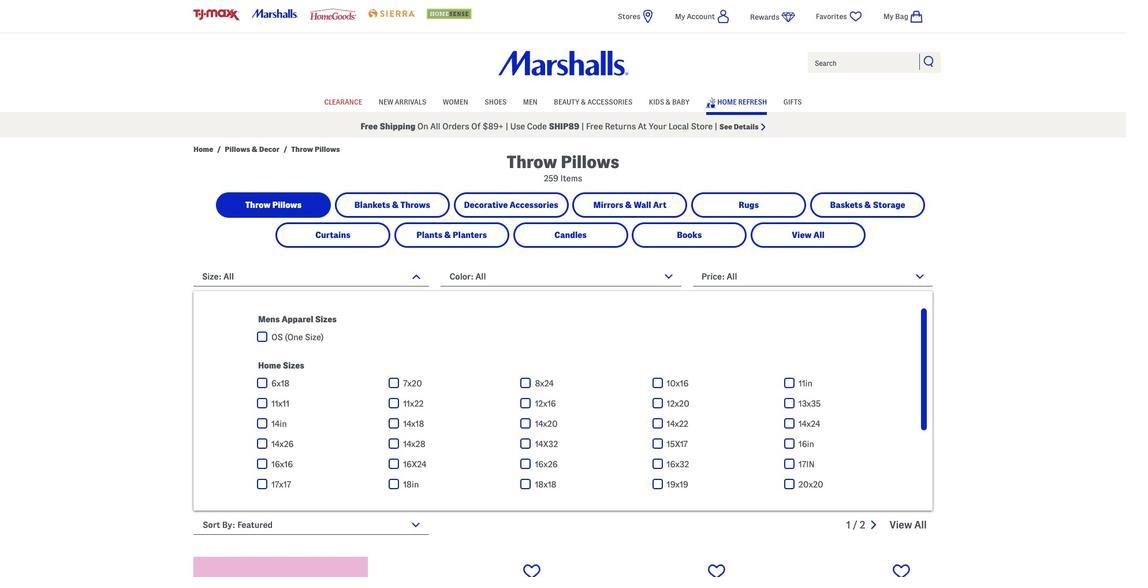 Task type: locate. For each thing, give the bounding box(es) containing it.
16x32
[[667, 460, 689, 469]]

free
[[361, 122, 378, 131], [586, 122, 603, 131]]

/ right 1
[[853, 519, 858, 530]]

os
[[272, 333, 283, 342]]

& left decor
[[252, 145, 258, 153]]

& for baskets & storage
[[865, 200, 872, 210]]

throw for throw pillows 259 items
[[507, 153, 557, 172]]

pillows inside throw pillows 259 items
[[561, 153, 620, 172]]

7x20 option
[[389, 378, 521, 389]]

0 horizontal spatial sizes
[[283, 361, 304, 370]]

pillows left decor
[[225, 145, 250, 153]]

home refresh
[[718, 98, 767, 105]]

books link
[[634, 224, 745, 246]]

& inside plants & planters link
[[444, 231, 451, 240]]

home for home / pillows & decor / throw pillows
[[194, 145, 213, 153]]

by:
[[222, 521, 235, 530]]

all
[[431, 122, 441, 131], [814, 231, 825, 240], [224, 272, 234, 281], [476, 272, 486, 281], [727, 272, 737, 281]]

all right color:
[[476, 272, 486, 281]]

0 vertical spatial home
[[718, 98, 737, 105]]

1 | from the left
[[506, 122, 508, 131]]

11in option
[[784, 378, 916, 389]]

2 my from the left
[[884, 12, 894, 20]]

all right size:
[[224, 272, 234, 281]]

list box containing mens apparel sizes
[[248, 309, 927, 542]]

os (one size) option
[[257, 332, 389, 343]]

my bag
[[884, 12, 909, 20]]

pillows up items
[[561, 153, 620, 172]]

& left wall
[[625, 200, 632, 210]]

curtains
[[315, 231, 351, 240]]

your
[[649, 122, 667, 131]]

17x17
[[272, 480, 291, 489]]

| left use
[[506, 122, 508, 131]]

6x18
[[272, 379, 290, 388]]

accessories inside menu bar
[[588, 98, 633, 105]]

& for kids & baby
[[666, 98, 671, 105]]

& right plants
[[444, 231, 451, 240]]

os (one size)
[[272, 333, 324, 342]]

12x16 option
[[521, 398, 653, 410]]

marshalls.com image
[[252, 9, 298, 18]]

throw for throw pillows
[[245, 200, 271, 210]]

my left account
[[675, 12, 685, 20]]

sort by: featured
[[203, 521, 273, 530]]

decorative accessories
[[464, 200, 559, 210]]

1 horizontal spatial accessories
[[588, 98, 633, 105]]

& left throws on the left top of the page
[[392, 200, 399, 210]]

my left 'bag'
[[884, 12, 894, 20]]

arrivals
[[395, 98, 426, 105]]

0 vertical spatial sizes
[[315, 315, 337, 324]]

& for beauty & accessories
[[581, 98, 586, 105]]

1 vertical spatial home
[[194, 145, 213, 153]]

home up 6x18
[[258, 361, 281, 370]]

18x18 option
[[521, 479, 653, 490]]

0 horizontal spatial free
[[361, 122, 378, 131]]

14x26
[[272, 440, 294, 449]]

returns
[[605, 122, 636, 131]]

banner
[[0, 0, 1127, 137]]

pillows
[[225, 145, 250, 153], [315, 145, 340, 153], [561, 153, 620, 172], [272, 200, 302, 210]]

1 vertical spatial sizes
[[283, 361, 304, 370]]

& for blankets & throws
[[392, 200, 399, 210]]

men
[[523, 98, 538, 105]]

14x22
[[667, 419, 689, 429]]

2 horizontal spatial throw
[[507, 153, 557, 172]]

curtains link
[[277, 224, 389, 246]]

clearance
[[324, 98, 362, 105]]

& right kids
[[666, 98, 671, 105]]

1 horizontal spatial |
[[582, 122, 584, 131]]

14x18 option
[[389, 418, 521, 430]]

/ right home link
[[217, 145, 221, 153]]

11x22 option
[[389, 398, 521, 410]]

navigation inside product sorting navigation
[[847, 512, 933, 539]]

product sorting navigation
[[194, 512, 933, 544]]

free shipping on all orders of $89+ | use code ship89 | free returns at your local store | see details
[[361, 122, 759, 131]]

throw
[[291, 145, 313, 153], [507, 153, 557, 172], [245, 200, 271, 210]]

/ inside product pagination menu bar
[[853, 519, 858, 530]]

& left the storage
[[865, 200, 872, 210]]

color:
[[450, 272, 474, 281]]

sizes up 6x18
[[283, 361, 304, 370]]

free down beauty & accessories
[[586, 122, 603, 131]]

| right ship89
[[582, 122, 584, 131]]

banner containing free shipping
[[0, 0, 1127, 137]]

view all
[[890, 519, 927, 530]]

1 horizontal spatial my
[[884, 12, 894, 20]]

baskets & storage
[[830, 200, 906, 210]]

throw down pillows & decor link
[[245, 200, 271, 210]]

made in poland 20x20 outdoor geo blocks pillow image
[[748, 557, 923, 577]]

10x16 option
[[653, 378, 784, 389]]

free left shipping
[[361, 122, 378, 131]]

& inside baskets & storage "link"
[[865, 200, 872, 210]]

6x18 option
[[257, 378, 389, 389]]

22x22 charlize checkered pillow image
[[563, 557, 738, 577]]

marquee
[[0, 115, 1127, 137]]

throw right decor
[[291, 145, 313, 153]]

shipping
[[380, 122, 416, 131]]

16x26 option
[[521, 459, 653, 470]]

14x20 option
[[521, 418, 653, 430]]

11in
[[799, 379, 813, 388]]

plants
[[417, 231, 443, 240]]

mirrors & wall art link
[[574, 194, 686, 216]]

list box
[[248, 309, 927, 542]]

women link
[[443, 92, 468, 110]]

& inside beauty & accessories link
[[581, 98, 586, 105]]

14x18
[[403, 419, 424, 429]]

pillows up curtains link
[[272, 200, 302, 210]]

8x24
[[535, 379, 554, 388]]

14x20
[[535, 419, 558, 429]]

home left pillows & decor link
[[194, 145, 213, 153]]

1 free from the left
[[361, 122, 378, 131]]

0 horizontal spatial /
[[217, 145, 221, 153]]

2 horizontal spatial /
[[853, 519, 858, 530]]

8x24 option
[[521, 378, 653, 389]]

13x35 option
[[784, 398, 916, 410]]

/ right decor
[[284, 145, 287, 153]]

14x32 option
[[521, 438, 653, 450]]

1 horizontal spatial free
[[586, 122, 603, 131]]

1 my from the left
[[675, 12, 685, 20]]

& right beauty
[[581, 98, 586, 105]]

view all link
[[753, 224, 864, 246]]

all right on
[[431, 122, 441, 131]]

0 horizontal spatial accessories
[[510, 200, 559, 210]]

plants & planters
[[417, 231, 487, 240]]

0 horizontal spatial home
[[194, 145, 213, 153]]

2 free from the left
[[586, 122, 603, 131]]

& inside blankets & throws link
[[392, 200, 399, 210]]

menu bar containing clearance
[[194, 91, 933, 112]]

decorative accessories link
[[456, 194, 567, 216]]

home up the see
[[718, 98, 737, 105]]

all right price:
[[727, 272, 737, 281]]

wall
[[634, 200, 652, 210]]

gifts
[[784, 98, 802, 105]]

stores
[[618, 12, 641, 20]]

women
[[443, 98, 468, 105]]

accessories down 259
[[510, 200, 559, 210]]

& inside mirrors & wall art link
[[625, 200, 632, 210]]

local
[[669, 122, 689, 131]]

throw up 259
[[507, 153, 557, 172]]

mens
[[258, 315, 280, 324]]

throw inside throw pillows 259 items
[[507, 153, 557, 172]]

bag
[[896, 12, 909, 20]]

accessories
[[588, 98, 633, 105], [510, 200, 559, 210]]

0 horizontal spatial |
[[506, 122, 508, 131]]

my account
[[675, 12, 715, 20]]

navigation containing 1 / 2
[[847, 512, 933, 539]]

view
[[792, 231, 812, 240]]

2 horizontal spatial home
[[718, 98, 737, 105]]

accessories up returns
[[588, 98, 633, 105]]

marshalls home image
[[498, 51, 628, 76]]

code
[[527, 122, 547, 131]]

18in
[[403, 480, 419, 489]]

0 horizontal spatial throw
[[245, 200, 271, 210]]

14x28 option
[[389, 438, 521, 450]]

None submit
[[924, 55, 935, 67]]

pillows inside throw pillows link
[[272, 200, 302, 210]]

12x16
[[535, 399, 556, 408]]

home sizes group
[[248, 378, 921, 542]]

1 horizontal spatial throw
[[291, 145, 313, 153]]

size:
[[202, 272, 222, 281]]

& inside kids & baby link
[[666, 98, 671, 105]]

14x24 option
[[784, 418, 916, 430]]

view all
[[792, 231, 825, 240]]

7x20
[[403, 379, 422, 388]]

16in option
[[784, 438, 916, 450]]

Search text field
[[807, 51, 942, 74]]

0 horizontal spatial my
[[675, 12, 685, 20]]

home
[[718, 98, 737, 105], [194, 145, 213, 153], [258, 361, 281, 370]]

beauty & accessories link
[[554, 92, 633, 110]]

product pagination menu bar
[[847, 512, 933, 539]]

details
[[734, 122, 759, 131]]

1 horizontal spatial home
[[258, 361, 281, 370]]

16x16
[[272, 460, 293, 469]]

shoes
[[485, 98, 507, 105]]

12x20 option
[[653, 398, 784, 410]]

all right view
[[814, 231, 825, 240]]

rewards link
[[750, 10, 795, 24]]

menu bar
[[194, 91, 933, 112]]

& for mirrors & wall art
[[625, 200, 632, 210]]

navigation
[[847, 512, 933, 539]]

&
[[581, 98, 586, 105], [666, 98, 671, 105], [252, 145, 258, 153], [392, 200, 399, 210], [625, 200, 632, 210], [865, 200, 872, 210], [444, 231, 451, 240]]

1 horizontal spatial sizes
[[315, 315, 337, 324]]

my account link
[[675, 9, 730, 24]]

11x11
[[272, 399, 290, 408]]

sizes up os (one size) option at bottom left
[[315, 315, 337, 324]]

2 vertical spatial home
[[258, 361, 281, 370]]

clearance link
[[324, 92, 362, 110]]

0 vertical spatial accessories
[[588, 98, 633, 105]]

14x28
[[403, 440, 426, 449]]



Task type: vqa. For each thing, say whether or not it's contained in the screenshot.
Contrast
no



Task type: describe. For each thing, give the bounding box(es) containing it.
14x26 option
[[257, 438, 389, 450]]

store |
[[691, 122, 718, 131]]

price: all
[[702, 272, 737, 281]]

sierra.com image
[[369, 9, 415, 18]]

13x35
[[799, 399, 821, 408]]

15x17 option
[[653, 438, 784, 450]]

20x20 option
[[784, 479, 916, 490]]

account
[[687, 12, 715, 20]]

rugs
[[739, 200, 759, 210]]

color: all
[[450, 272, 486, 281]]

on
[[418, 122, 429, 131]]

blankets & throws link
[[337, 194, 448, 216]]

new
[[379, 98, 394, 105]]

kids & baby link
[[649, 92, 690, 110]]

blankets & throws
[[355, 200, 430, 210]]

see details link
[[720, 122, 766, 131]]

17in
[[799, 460, 815, 469]]

throw pillows 259 items
[[507, 153, 620, 183]]

blankets
[[355, 200, 390, 210]]

plants & planters link
[[396, 224, 508, 246]]

16x16 option
[[257, 459, 389, 470]]

2 | from the left
[[582, 122, 584, 131]]

10x16
[[667, 379, 689, 388]]

mirrors
[[594, 200, 624, 210]]

wce image
[[194, 557, 368, 577]]

16x32 option
[[653, 459, 784, 470]]

1
[[847, 519, 851, 530]]

all
[[915, 519, 927, 530]]

all for price:
[[727, 272, 737, 281]]

home sizes
[[258, 361, 304, 370]]

pillows & decor link
[[225, 144, 280, 154]]

candles link
[[515, 224, 627, 246]]

home for home sizes
[[258, 361, 281, 370]]

14x32
[[535, 440, 558, 449]]

homegoods.com image
[[310, 9, 356, 20]]

shoes link
[[485, 92, 507, 110]]

home / pillows & decor / throw pillows
[[194, 145, 340, 153]]

tjmaxx.com image
[[194, 9, 240, 20]]

sort
[[203, 521, 220, 530]]

16x26
[[535, 460, 558, 469]]

18x18
[[535, 480, 557, 489]]

made in poland 20x20 floral outdoor pillow image
[[378, 557, 553, 577]]

of
[[471, 122, 481, 131]]

18in option
[[389, 479, 521, 490]]

14in option
[[257, 418, 389, 430]]

throw pillows link
[[218, 194, 329, 216]]

beauty
[[554, 98, 580, 105]]

homesense.com image
[[427, 9, 473, 19]]

pillows down clearance
[[315, 145, 340, 153]]

storage
[[873, 200, 906, 210]]

site search search field
[[807, 51, 942, 74]]

items
[[561, 174, 583, 183]]

planters
[[453, 231, 487, 240]]

19x19 option
[[653, 479, 784, 490]]

17x17 option
[[257, 479, 389, 490]]

men link
[[523, 92, 538, 110]]

new arrivals link
[[379, 92, 426, 110]]

rewards
[[750, 13, 780, 21]]

/ for home
[[217, 145, 221, 153]]

& for plants & planters
[[444, 231, 451, 240]]

my for my bag
[[884, 12, 894, 20]]

17in option
[[784, 459, 916, 470]]

home link
[[194, 144, 213, 154]]

my bag link
[[884, 9, 933, 24]]

mirrors & wall art
[[594, 200, 667, 210]]

marquee containing free shipping
[[0, 115, 1127, 137]]

gifts link
[[784, 92, 802, 110]]

refresh
[[739, 98, 767, 105]]

15x17
[[667, 440, 688, 449]]

size)
[[305, 333, 324, 342]]

all for color:
[[476, 272, 486, 281]]

apparel
[[282, 315, 313, 324]]

orders
[[443, 122, 469, 131]]

1 horizontal spatial /
[[284, 145, 287, 153]]

baskets
[[830, 200, 863, 210]]

view
[[890, 519, 913, 530]]

candles
[[555, 231, 587, 240]]

16x24
[[403, 460, 427, 469]]

favorites link
[[816, 9, 864, 24]]

throw pillows
[[245, 200, 302, 210]]

home for home refresh
[[718, 98, 737, 105]]

16x24 option
[[389, 459, 521, 470]]

14x24
[[799, 419, 821, 429]]

259
[[544, 174, 559, 183]]

14in
[[272, 419, 287, 429]]

2
[[860, 519, 866, 530]]

all for size:
[[224, 272, 234, 281]]

1 / 2
[[847, 519, 866, 530]]

all inside marquee
[[431, 122, 441, 131]]

baskets & storage link
[[812, 194, 924, 216]]

11x11 option
[[257, 398, 389, 410]]

/ for 1
[[853, 519, 858, 530]]

20x20
[[799, 480, 824, 489]]

menu bar inside banner
[[194, 91, 933, 112]]

19x19
[[667, 480, 689, 489]]

14x22 option
[[653, 418, 784, 430]]

ship89
[[549, 122, 580, 131]]

none submit inside the site search search box
[[924, 55, 935, 67]]

beauty & accessories
[[554, 98, 633, 105]]

favorites
[[816, 12, 847, 20]]

12x20
[[667, 399, 690, 408]]

stores link
[[618, 9, 655, 24]]

kids
[[649, 98, 665, 105]]

featured
[[238, 521, 273, 530]]

my for my account
[[675, 12, 685, 20]]

baby
[[672, 98, 690, 105]]

home refresh link
[[705, 91, 767, 112]]

books
[[677, 231, 702, 240]]

1 vertical spatial accessories
[[510, 200, 559, 210]]

$89+
[[483, 122, 504, 131]]



